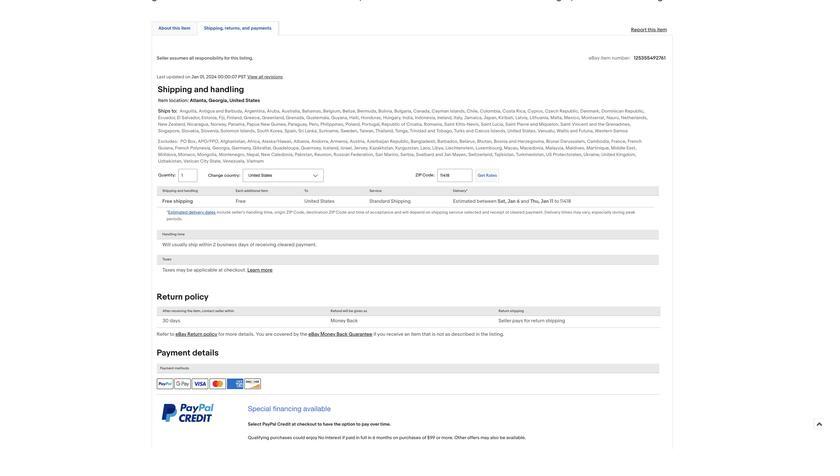 Task type: locate. For each thing, give the bounding box(es) containing it.
as right not
[[445, 331, 451, 337]]

ebay money back guarantee link
[[309, 331, 373, 337]]

more
[[261, 267, 273, 273], [226, 331, 237, 337]]

0 vertical spatial return
[[157, 292, 183, 302]]

0 vertical spatial be
[[187, 267, 193, 273]]

2 horizontal spatial ebay
[[589, 55, 600, 61]]

taiwan,
[[360, 128, 375, 134]]

listing. up pst
[[240, 55, 253, 61]]

caledonia,
[[271, 152, 294, 157]]

1 free from the left
[[162, 198, 172, 204]]

listing. down the return shipping
[[490, 331, 505, 337]]

shipping up include seller's handling time, origin zip code, destination zip code and time of acceptance and will depend on shipping service selected and receipt of cleared payment. delivery times may vary, especially during peak periods.
[[391, 198, 411, 204]]

shipping and handling up atlanta,
[[158, 85, 244, 95]]

on right updated
[[185, 74, 191, 80]]

item right about
[[181, 25, 191, 31]]

days right business
[[238, 242, 249, 248]]

0 horizontal spatial this
[[172, 25, 180, 31]]

1 horizontal spatial as
[[445, 331, 451, 337]]

shipping
[[173, 198, 193, 204], [432, 210, 448, 215], [510, 309, 524, 313], [546, 318, 565, 324]]

will right refund
[[343, 309, 348, 313]]

will left depend
[[403, 210, 409, 215]]

bhutan,
[[478, 139, 493, 144]]

austria,
[[350, 139, 366, 144]]

purchases left $99
[[399, 435, 421, 440]]

1 vertical spatial policy
[[204, 331, 217, 337]]

0 horizontal spatial french
[[175, 145, 189, 151]]

0 vertical spatial shipping and handling
[[158, 85, 244, 95]]

payment up payment methods
[[157, 348, 191, 358]]

refer
[[157, 331, 169, 337]]

ships to:
[[158, 108, 178, 114]]

0 vertical spatial will
[[403, 210, 409, 215]]

be
[[187, 267, 193, 273], [349, 309, 353, 313], [500, 435, 506, 440]]

0 horizontal spatial time
[[178, 232, 185, 236]]

handling down '00:00:07'
[[210, 85, 244, 95]]

free down each
[[236, 198, 246, 204]]

6
[[517, 198, 520, 204], [373, 435, 376, 440]]

georgia, up montenegro,
[[212, 145, 231, 151]]

tab list containing about this item
[[152, 20, 673, 35]]

for right responsibility
[[224, 55, 230, 61]]

Quantity: text field
[[179, 169, 198, 182]]

georgia,
[[209, 97, 229, 104], [212, 145, 231, 151]]

1 horizontal spatial cleared
[[510, 210, 525, 215]]

1 vertical spatial french
[[175, 145, 189, 151]]

georgia, inside po box, apo/fpo, afghanistan, africa, alaska/hawaii, albania, andorra, armenia, austria, azerbaijan republic, bangladesh, barbados, belarus, bhutan, bosnia and herzegovina, brunei darussalam, cambodia, france, french guiana, french polynesia, georgia, germany, gibraltar, guadeloupe, guernsey, iceland, israel, jersey, kazakhstan, kyrgyzstan, laos, libya, liechtenstein, luxembourg, macau, macedonia, malaysia, maldives, martinique, middle east, moldova, monaco, mongolia, montenegro, nepal, new caledonia, pakistan, reunion, russian federation, san marino, serbia, svalbard and jan mayen, switzerland, tajikistan, turkmenistan, us protectorates, ukraine, united kingdom, uzbekistan, vatican city state, venezuela, vietnam
[[212, 145, 231, 151]]

to left the have
[[318, 421, 322, 427]]

6 right the full
[[373, 435, 376, 440]]

1 vertical spatial time
[[178, 232, 185, 236]]

about this item
[[159, 25, 191, 31]]

0 vertical spatial cleared
[[510, 210, 525, 215]]

the up the western
[[598, 121, 605, 127]]

republic, up mexico,
[[560, 108, 580, 114]]

receiving up learn more link
[[256, 242, 277, 248]]

canada,
[[414, 108, 431, 114]]

united inside the 'anguilla, antigua and barbuda, argentina, aruba, australia, bahamas, belgium, belize, bermuda, bolivia, bulgaria, canada, cayman islands, chile, colombia, costa rica, cyprus, czech republic, denmark, dominican republic, ecuador, el salvador, estonia, fiji, finland, greece, greenland, grenada, guatemala, guyana, haiti, honduras, hungary, india, indonesia, ireland, italy, jamaica, japan, kiribati, latvia, lithuania, malta, mexico, montserrat, nauru, netherlands, new zealand, nicaragua, norway, panama, papua new guinea, paraguay, peru, philippines, poland, portugal, republic of croatia, romania, saint kitts-nevis, saint lucia, saint pierre and miquelon, saint vincent and the grenadines, singapore, slovakia, slovenia, solomon islands, south korea, spain, sri lanka, suriname, sweden, taiwan, thailand, tonga, trinidad and tobago, turks and caicos islands, united states, vanuatu, wallis and futuna, western samoa'
[[508, 128, 522, 134]]

rates
[[486, 173, 497, 178]]

0 vertical spatial at
[[219, 267, 223, 273]]

master card image
[[210, 379, 226, 389]]

ebay down 30 days
[[176, 331, 186, 337]]

caicos
[[475, 128, 490, 134]]

0 vertical spatial for
[[224, 55, 230, 61]]

free for free shipping
[[162, 198, 172, 204]]

zip right the origin
[[287, 210, 293, 215]]

lanka,
[[305, 128, 318, 134]]

ebay left number:
[[589, 55, 600, 61]]

saint down kiribati,
[[506, 121, 516, 127]]

1 vertical spatial if
[[343, 435, 345, 440]]

zip left code:
[[416, 173, 422, 178]]

handling down quantity: text box
[[184, 189, 198, 193]]

states up argentina,
[[246, 97, 260, 104]]

belgium,
[[323, 108, 342, 114]]

city
[[200, 158, 209, 164]]

visa image
[[192, 379, 208, 389]]

states up 'destination'
[[321, 198, 335, 204]]

po
[[181, 139, 187, 144]]

0 horizontal spatial islands,
[[240, 128, 256, 134]]

4 saint from the left
[[561, 121, 571, 127]]

payment for payment methods
[[160, 366, 174, 370]]

0 horizontal spatial listing.
[[240, 55, 253, 61]]

handling
[[162, 232, 177, 236]]

2 vertical spatial be
[[500, 435, 506, 440]]

0 horizontal spatial cleared
[[278, 242, 295, 248]]

1 taxes from the top
[[162, 257, 172, 262]]

shipping left service
[[432, 210, 448, 215]]

be for applicable
[[187, 267, 193, 273]]

report this item
[[631, 27, 667, 33]]

africa,
[[247, 139, 261, 144]]

item inside button
[[181, 25, 191, 31]]

handling
[[210, 85, 244, 95], [184, 189, 198, 193], [246, 210, 263, 215]]

sri
[[299, 128, 304, 134]]

this inside the about this item button
[[172, 25, 180, 31]]

2 horizontal spatial on
[[426, 210, 431, 215]]

0 horizontal spatial payment.
[[296, 242, 317, 248]]

acceptance
[[370, 210, 394, 215]]

return up payment details
[[188, 331, 203, 337]]

1 vertical spatial money
[[321, 331, 336, 337]]

None text field
[[354, 0, 372, 2], [455, 0, 475, 2], [563, 0, 603, 2], [664, 0, 712, 2], [354, 0, 372, 2], [455, 0, 475, 2], [563, 0, 603, 2], [664, 0, 712, 2]]

all right view
[[259, 74, 263, 80]]

tobago,
[[437, 128, 453, 134]]

item right additional
[[261, 189, 268, 193]]

ireland,
[[438, 115, 453, 120]]

selected
[[464, 210, 482, 215]]

estimated down delivery*
[[453, 198, 476, 204]]

0 horizontal spatial handling
[[184, 189, 198, 193]]

peru,
[[309, 121, 320, 127]]

taxes for taxes may be applicable at checkout. learn more
[[162, 267, 175, 273]]

0 horizontal spatial states
[[246, 97, 260, 104]]

vincent
[[572, 121, 588, 127]]

this for about
[[172, 25, 180, 31]]

money down money back
[[321, 331, 336, 337]]

alaska/hawaii,
[[262, 139, 293, 144]]

1 horizontal spatial on
[[393, 435, 398, 440]]

2 free from the left
[[236, 198, 246, 204]]

about this item button
[[159, 25, 191, 31]]

policy up details on the bottom of page
[[204, 331, 217, 337]]

republic,
[[560, 108, 580, 114], [625, 108, 645, 114], [390, 139, 410, 144]]

this right "report"
[[648, 27, 656, 33]]

1 horizontal spatial states
[[321, 198, 335, 204]]

colombia,
[[480, 108, 502, 114]]

1 vertical spatial shipping and handling
[[162, 189, 198, 193]]

2 vertical spatial return
[[188, 331, 203, 337]]

2 taxes from the top
[[162, 267, 175, 273]]

in left the full
[[356, 435, 360, 440]]

may inside include seller's handling time, origin zip code, destination zip code and time of acceptance and will depend on shipping service selected and receipt of cleared payment. delivery times may vary, especially during peak periods.
[[574, 210, 581, 215]]

payment for payment details
[[157, 348, 191, 358]]

1 horizontal spatial free
[[236, 198, 246, 204]]

1 vertical spatial taxes
[[162, 267, 175, 273]]

tab list
[[152, 20, 673, 35]]

policy up item,
[[185, 292, 209, 302]]

0 horizontal spatial may
[[176, 267, 186, 273]]

denmark,
[[581, 108, 601, 114]]

on right months
[[393, 435, 398, 440]]

may left vary,
[[574, 210, 581, 215]]

within left 2
[[199, 242, 212, 248]]

1 horizontal spatial french
[[628, 139, 642, 144]]

this inside report this item link
[[648, 27, 656, 33]]

0 horizontal spatial zip
[[287, 210, 293, 215]]

be for given
[[349, 309, 353, 313]]

applicable
[[194, 267, 217, 273]]

netherlands,
[[621, 115, 648, 120]]

1 vertical spatial all
[[259, 74, 263, 80]]

payment. inside include seller's handling time, origin zip code, destination zip code and time of acceptance and will depend on shipping service selected and receipt of cleared payment. delivery times may vary, especially during peak periods.
[[526, 210, 544, 215]]

be left applicable
[[187, 267, 193, 273]]

payments
[[251, 25, 272, 31]]

saint down "ireland,"
[[445, 121, 455, 127]]

1 horizontal spatial if
[[374, 331, 376, 337]]

american express image
[[227, 379, 244, 389]]

0 vertical spatial french
[[628, 139, 642, 144]]

futuna,
[[579, 128, 594, 134]]

po box, apo/fpo, afghanistan, africa, alaska/hawaii, albania, andorra, armenia, austria, azerbaijan republic, bangladesh, barbados, belarus, bhutan, bosnia and herzegovina, brunei darussalam, cambodia, france, french guiana, french polynesia, georgia, germany, gibraltar, guadeloupe, guernsey, iceland, israel, jersey, kazakhstan, kyrgyzstan, laos, libya, liechtenstein, luxembourg, macau, macedonia, malaysia, maldives, martinique, middle east, moldova, monaco, mongolia, montenegro, nepal, new caledonia, pakistan, reunion, russian federation, san marino, serbia, svalbard and jan mayen, switzerland, tajikistan, turkmenistan, us protectorates, ukraine, united kingdom, uzbekistan, vatican city state, venezuela, vietnam
[[158, 139, 642, 164]]

guarantee
[[349, 331, 373, 337]]

receive
[[387, 331, 404, 337]]

2 saint from the left
[[481, 121, 492, 127]]

may
[[574, 210, 581, 215], [176, 267, 186, 273], [481, 435, 490, 440]]

1 vertical spatial within
[[225, 309, 234, 313]]

islands, down papua
[[240, 128, 256, 134]]

apo/fpo,
[[198, 139, 219, 144]]

1 horizontal spatial be
[[349, 309, 353, 313]]

free shipping
[[162, 198, 193, 204]]

united up barbuda,
[[230, 97, 245, 104]]

1 vertical spatial return
[[499, 309, 510, 313]]

0 vertical spatial seller
[[157, 55, 169, 61]]

2 vertical spatial on
[[393, 435, 398, 440]]

1 vertical spatial as
[[445, 331, 451, 337]]

not
[[437, 331, 444, 337]]

number:
[[612, 55, 631, 61]]

may left applicable
[[176, 267, 186, 273]]

shipping up "location:"
[[158, 85, 192, 95]]

paraguay,
[[288, 121, 308, 127]]

thailand,
[[376, 128, 394, 134]]

french down the po
[[175, 145, 189, 151]]

ebay
[[589, 55, 600, 61], [176, 331, 186, 337], [309, 331, 320, 337]]

view all revisions link
[[246, 74, 283, 80]]

0 horizontal spatial 6
[[373, 435, 376, 440]]

0 vertical spatial more
[[261, 267, 273, 273]]

jan
[[192, 74, 199, 80], [444, 152, 452, 157], [508, 198, 516, 204], [541, 198, 549, 204]]

that
[[422, 331, 431, 337]]

0 horizontal spatial on
[[185, 74, 191, 80]]

1 vertical spatial seller
[[499, 318, 512, 324]]

if left you
[[374, 331, 376, 337]]

days right 30
[[170, 318, 180, 324]]

1 horizontal spatial all
[[259, 74, 263, 80]]

time.
[[380, 421, 391, 427]]

purchases down credit
[[270, 435, 292, 440]]

receiving right the after
[[172, 309, 187, 313]]

0 horizontal spatial all
[[189, 55, 194, 61]]

if left the paid
[[343, 435, 345, 440]]

jan down libya,
[[444, 152, 452, 157]]

costa
[[503, 108, 516, 114]]

on inside include seller's handling time, origin zip code, destination zip code and time of acceptance and will depend on shipping service selected and receipt of cleared payment. delivery times may vary, especially during peak periods.
[[426, 210, 431, 215]]

jan left '11'
[[541, 198, 549, 204]]

handling inside include seller's handling time, origin zip code, destination zip code and time of acceptance and will depend on shipping service selected and receipt of cleared payment. delivery times may vary, especially during peak periods.
[[246, 210, 263, 215]]

1 vertical spatial estimated
[[168, 210, 188, 215]]

estonia,
[[202, 115, 218, 120]]

0 vertical spatial taxes
[[162, 257, 172, 262]]

1 vertical spatial days
[[170, 318, 180, 324]]

thu,
[[531, 198, 540, 204]]

3 saint from the left
[[506, 121, 516, 127]]

2 horizontal spatial be
[[500, 435, 506, 440]]

1 vertical spatial for
[[524, 318, 530, 324]]

ebay return policy link
[[176, 331, 217, 337]]

at left the checkout.
[[219, 267, 223, 273]]

and up the free shipping at the left of the page
[[177, 189, 183, 193]]

to left the pay
[[357, 421, 361, 427]]

tajikistan,
[[495, 152, 515, 157]]

0 horizontal spatial estimated
[[168, 210, 188, 215]]

belarus,
[[460, 139, 477, 144]]

usually
[[172, 242, 187, 248]]

0 horizontal spatial as
[[364, 309, 367, 313]]

2 vertical spatial for
[[219, 331, 224, 337]]

return up the seller pays for return shipping
[[499, 309, 510, 313]]

special
[[248, 405, 271, 413]]

tonga,
[[395, 128, 409, 134]]

0 horizontal spatial purchases
[[270, 435, 292, 440]]

republic
[[382, 121, 400, 127]]

1 horizontal spatial purchases
[[399, 435, 421, 440]]

item,
[[193, 309, 201, 313]]

on right depend
[[426, 210, 431, 215]]

united inside po box, apo/fpo, afghanistan, africa, alaska/hawaii, albania, andorra, armenia, austria, azerbaijan republic, bangladesh, barbados, belarus, bhutan, bosnia and herzegovina, brunei darussalam, cambodia, france, french guiana, french polynesia, georgia, germany, gibraltar, guadeloupe, guernsey, iceland, israel, jersey, kazakhstan, kyrgyzstan, laos, libya, liechtenstein, luxembourg, macau, macedonia, malaysia, maldives, martinique, middle east, moldova, monaco, mongolia, montenegro, nepal, new caledonia, pakistan, reunion, russian federation, san marino, serbia, svalbard and jan mayen, switzerland, tajikistan, turkmenistan, us protectorates, ukraine, united kingdom, uzbekistan, vatican city state, venezuela, vietnam
[[602, 152, 616, 157]]

afghanistan,
[[220, 139, 246, 144]]

None text field
[[158, 0, 206, 2]]

1 horizontal spatial time
[[356, 210, 365, 215]]

malta,
[[551, 115, 563, 120]]

saint up the caicos on the right top of the page
[[481, 121, 492, 127]]

ebay right by
[[309, 331, 320, 337]]

be left given
[[349, 309, 353, 313]]

and up fiji,
[[216, 108, 224, 114]]

free up *
[[162, 198, 172, 204]]

in right described
[[476, 331, 480, 337]]

1 vertical spatial payment
[[160, 366, 174, 370]]

1 vertical spatial states
[[321, 198, 335, 204]]

2 vertical spatial may
[[481, 435, 490, 440]]

last
[[157, 74, 165, 80]]

1 horizontal spatial handling
[[210, 85, 244, 95]]

qualifying purchases could enjoy no interest if paid in full in 6 months on purchases of $99 or more. other offers may also be available.
[[248, 435, 526, 440]]

new down ecuador,
[[158, 121, 167, 127]]

all
[[189, 55, 194, 61], [259, 74, 263, 80]]

money down refund
[[331, 318, 346, 324]]

on
[[185, 74, 191, 80], [426, 210, 431, 215], [393, 435, 398, 440]]

shipping, returns, and payments button
[[204, 25, 272, 31]]

return up the after
[[157, 292, 183, 302]]

time inside include seller's handling time, origin zip code, destination zip code and time of acceptance and will depend on shipping service selected and receipt of cleared payment. delivery times may vary, especially during peak periods.
[[356, 210, 365, 215]]

1 vertical spatial more
[[226, 331, 237, 337]]

all right assumes
[[189, 55, 194, 61]]

sat,
[[498, 198, 507, 204]]

back down refund will be given as
[[347, 318, 358, 324]]

be right also
[[500, 435, 506, 440]]

0 horizontal spatial if
[[343, 435, 345, 440]]

to right refer
[[170, 331, 174, 337]]

2 horizontal spatial this
[[648, 27, 656, 33]]

shipping,
[[204, 25, 224, 31]]

1 vertical spatial listing.
[[490, 331, 505, 337]]

time up usually
[[178, 232, 185, 236]]

2024
[[206, 74, 217, 80]]

of up the tonga, at the left
[[402, 121, 406, 127]]

new down gibraltar,
[[261, 152, 270, 157]]

united down middle
[[602, 152, 616, 157]]

this right about
[[172, 25, 180, 31]]

pierre
[[517, 121, 530, 127]]

fiji,
[[219, 115, 226, 120]]

2 horizontal spatial in
[[476, 331, 480, 337]]

and right returns,
[[242, 25, 250, 31]]

0 vertical spatial handling
[[210, 85, 244, 95]]

kingdom,
[[617, 152, 637, 157]]

ZIP Code: text field
[[438, 169, 473, 182]]

0 vertical spatial days
[[238, 242, 249, 248]]

will usually ship within 2 business days of receiving cleared payment.
[[162, 242, 317, 248]]

jan inside po box, apo/fpo, afghanistan, africa, alaska/hawaii, albania, andorra, armenia, austria, azerbaijan republic, bangladesh, barbados, belarus, bhutan, bosnia and herzegovina, brunei darussalam, cambodia, france, french guiana, french polynesia, georgia, germany, gibraltar, guadeloupe, guernsey, iceland, israel, jersey, kazakhstan, kyrgyzstan, laos, libya, liechtenstein, luxembourg, macau, macedonia, malaysia, maldives, martinique, middle east, moldova, monaco, mongolia, montenegro, nepal, new caledonia, pakistan, reunion, russian federation, san marino, serbia, svalbard and jan mayen, switzerland, tajikistan, turkmenistan, us protectorates, ukraine, united kingdom, uzbekistan, vatican city state, venezuela, vietnam
[[444, 152, 452, 157]]

1 horizontal spatial receiving
[[256, 242, 277, 248]]

islands, up italy,
[[450, 108, 466, 114]]

by
[[294, 331, 299, 337]]

mayen,
[[453, 152, 468, 157]]

item left number:
[[601, 55, 611, 61]]

especially
[[592, 210, 612, 215]]

1 vertical spatial be
[[349, 309, 353, 313]]

2 vertical spatial handling
[[246, 210, 263, 215]]

for right pays
[[524, 318, 530, 324]]

more left details.
[[226, 331, 237, 337]]

0 horizontal spatial ebay
[[176, 331, 186, 337]]

2 horizontal spatial return
[[499, 309, 510, 313]]

0 vertical spatial may
[[574, 210, 581, 215]]

1 vertical spatial georgia,
[[212, 145, 231, 151]]

other
[[455, 435, 467, 440]]

marino,
[[384, 152, 400, 157]]

ship
[[188, 242, 198, 248]]

1 vertical spatial handling
[[184, 189, 198, 193]]

in
[[476, 331, 480, 337], [356, 435, 360, 440], [368, 435, 372, 440]]



Task type: vqa. For each thing, say whether or not it's contained in the screenshot.
in.
no



Task type: describe. For each thing, give the bounding box(es) containing it.
and up states,
[[531, 121, 538, 127]]

checkout
[[297, 421, 317, 427]]

1 horizontal spatial zip
[[329, 210, 335, 215]]

and down standard shipping
[[395, 210, 402, 215]]

0 vertical spatial money
[[331, 318, 346, 324]]

of right business
[[250, 242, 254, 248]]

maldives,
[[566, 145, 586, 151]]

jan right sat,
[[508, 198, 516, 204]]

no
[[318, 435, 324, 440]]

cambodia,
[[587, 139, 611, 144]]

1 horizontal spatial more
[[261, 267, 273, 273]]

the right described
[[481, 331, 488, 337]]

the right by
[[300, 331, 308, 337]]

discover image
[[245, 379, 261, 389]]

and down the romania,
[[428, 128, 436, 134]]

and down montserrat,
[[590, 121, 597, 127]]

returns,
[[225, 25, 241, 31]]

poland,
[[346, 121, 361, 127]]

new up south
[[261, 121, 270, 127]]

business
[[217, 242, 237, 248]]

2 horizontal spatial republic,
[[625, 108, 645, 114]]

1 vertical spatial back
[[337, 331, 348, 337]]

free for free
[[236, 198, 246, 204]]

of right the receipt
[[506, 210, 509, 215]]

1 horizontal spatial ebay
[[309, 331, 320, 337]]

include
[[217, 210, 231, 215]]

2 horizontal spatial zip
[[416, 173, 422, 178]]

lithuania,
[[530, 115, 550, 120]]

refund
[[331, 309, 342, 313]]

samoa
[[614, 128, 628, 134]]

2 horizontal spatial islands,
[[491, 128, 507, 134]]

include seller's handling time, origin zip code, destination zip code and time of acceptance and will depend on shipping service selected and receipt of cleared payment. delivery times may vary, especially during peak periods.
[[167, 210, 636, 222]]

service
[[449, 210, 464, 215]]

item for about this item
[[181, 25, 191, 31]]

taxes for taxes
[[162, 257, 172, 262]]

0 vertical spatial policy
[[185, 292, 209, 302]]

item for report this item
[[658, 27, 667, 33]]

iceland,
[[323, 145, 340, 151]]

federation,
[[351, 152, 375, 157]]

methods
[[175, 366, 189, 370]]

nicaragua,
[[187, 121, 210, 127]]

azerbaijan
[[367, 139, 389, 144]]

1 vertical spatial 6
[[373, 435, 376, 440]]

1 vertical spatial at
[[292, 421, 296, 427]]

greenland,
[[262, 115, 285, 120]]

montenegro,
[[219, 152, 246, 157]]

will inside include seller's handling time, origin zip code, destination zip code and time of acceptance and will depend on shipping service selected and receipt of cleared payment. delivery times may vary, especially during peak periods.
[[403, 210, 409, 215]]

bulgaria,
[[395, 108, 413, 114]]

0 vertical spatial if
[[374, 331, 376, 337]]

enjoy
[[306, 435, 317, 440]]

seller pays for return shipping
[[499, 318, 565, 324]]

serbia,
[[401, 152, 415, 157]]

salvador,
[[182, 115, 201, 120]]

macau,
[[504, 145, 519, 151]]

republic, inside po box, apo/fpo, afghanistan, africa, alaska/hawaii, albania, andorra, armenia, austria, azerbaijan republic, bangladesh, barbados, belarus, bhutan, bosnia and herzegovina, brunei darussalam, cambodia, france, french guiana, french polynesia, georgia, germany, gibraltar, guadeloupe, guernsey, iceland, israel, jersey, kazakhstan, kyrgyzstan, laos, libya, liechtenstein, luxembourg, macau, macedonia, malaysia, maldives, martinique, middle east, moldova, monaco, mongolia, montenegro, nepal, new caledonia, pakistan, reunion, russian federation, san marino, serbia, svalbard and jan mayen, switzerland, tajikistan, turkmenistan, us protectorates, ukraine, united kingdom, uzbekistan, vatican city state, venezuela, vietnam
[[390, 139, 410, 144]]

latvia,
[[516, 115, 529, 120]]

0 vertical spatial states
[[246, 97, 260, 104]]

and up macau, at right top
[[509, 139, 517, 144]]

described
[[452, 331, 475, 337]]

seller for seller pays for return shipping
[[499, 318, 512, 324]]

full
[[361, 435, 367, 440]]

more.
[[442, 435, 454, 440]]

seller assumes all responsibility for this listing.
[[157, 55, 253, 61]]

google pay image
[[174, 379, 191, 389]]

indonesia,
[[415, 115, 437, 120]]

australia,
[[282, 108, 301, 114]]

are
[[266, 331, 273, 337]]

0 vertical spatial all
[[189, 55, 194, 61]]

panama,
[[228, 121, 246, 127]]

pay
[[362, 421, 369, 427]]

pakistan,
[[295, 152, 314, 157]]

1 horizontal spatial 6
[[517, 198, 520, 204]]

1 vertical spatial receiving
[[172, 309, 187, 313]]

el
[[177, 115, 181, 120]]

1 horizontal spatial within
[[225, 309, 234, 313]]

updated
[[167, 74, 184, 80]]

0 vertical spatial receiving
[[256, 242, 277, 248]]

1 purchases from the left
[[270, 435, 292, 440]]

this for report
[[648, 27, 656, 33]]

croatia,
[[407, 121, 423, 127]]

1 horizontal spatial listing.
[[490, 331, 505, 337]]

shipping up * estimated delivery dates
[[173, 198, 193, 204]]

money back
[[331, 318, 358, 324]]

excludes:
[[158, 139, 178, 144]]

receipt
[[491, 210, 505, 215]]

india,
[[403, 115, 414, 120]]

of left $99
[[422, 435, 426, 440]]

the left item,
[[187, 309, 193, 313]]

south
[[257, 128, 269, 134]]

0 vertical spatial shipping
[[158, 85, 192, 95]]

return for return shipping
[[499, 309, 510, 313]]

and up atlanta,
[[194, 85, 209, 95]]

grenada,
[[286, 115, 305, 120]]

0 vertical spatial back
[[347, 318, 358, 324]]

kazakhstan,
[[370, 145, 395, 151]]

item for each additional item
[[261, 189, 268, 193]]

last updated on jan 01, 2024 00:00:07 pst view all revisions
[[157, 74, 283, 80]]

to
[[305, 189, 308, 193]]

united down to
[[305, 198, 319, 204]]

0 horizontal spatial in
[[356, 435, 360, 440]]

east,
[[627, 145, 637, 151]]

return for return policy
[[157, 292, 183, 302]]

1 horizontal spatial this
[[231, 55, 239, 61]]

darussalam,
[[561, 139, 586, 144]]

delivery
[[189, 210, 204, 215]]

dominican
[[602, 108, 624, 114]]

cleared inside include seller's handling time, origin zip code, destination zip code and time of acceptance and will depend on shipping service selected and receipt of cleared payment. delivery times may vary, especially during peak periods.
[[510, 210, 525, 215]]

1 horizontal spatial in
[[368, 435, 372, 440]]

0 vertical spatial listing.
[[240, 55, 253, 61]]

and inside button
[[242, 25, 250, 31]]

$99
[[428, 435, 436, 440]]

taxes may be applicable at checkout. learn more
[[162, 267, 273, 273]]

item right an
[[411, 331, 421, 337]]

shipping up pays
[[510, 309, 524, 313]]

shipping right return at the bottom right of the page
[[546, 318, 565, 324]]

2 purchases from the left
[[399, 435, 421, 440]]

0 vertical spatial estimated
[[453, 198, 476, 204]]

1 saint from the left
[[445, 121, 455, 127]]

location:
[[169, 97, 189, 104]]

to right '11'
[[555, 198, 560, 204]]

anguilla,
[[180, 108, 198, 114]]

the right the have
[[334, 421, 341, 427]]

code,
[[293, 210, 305, 215]]

and down libya,
[[436, 152, 443, 157]]

and down vincent
[[570, 128, 578, 134]]

and down nevis,
[[466, 128, 474, 134]]

monaco,
[[178, 152, 196, 157]]

learn
[[248, 267, 260, 273]]

of left acceptance
[[366, 210, 369, 215]]

paypal image
[[157, 379, 173, 389]]

venezuela,
[[223, 158, 246, 164]]

assumes
[[170, 55, 188, 61]]

payment details
[[157, 348, 219, 358]]

11418
[[561, 198, 571, 204]]

and right code
[[348, 210, 355, 215]]

1 vertical spatial will
[[343, 309, 348, 313]]

1 vertical spatial shipping
[[162, 189, 177, 193]]

1 vertical spatial cleared
[[278, 242, 295, 248]]

0 vertical spatial georgia,
[[209, 97, 229, 104]]

report
[[631, 27, 647, 33]]

get rates button
[[476, 169, 499, 182]]

middle
[[611, 145, 626, 151]]

01,
[[200, 74, 205, 80]]

polynesia,
[[190, 145, 211, 151]]

new inside po box, apo/fpo, afghanistan, africa, alaska/hawaii, albania, andorra, armenia, austria, azerbaijan republic, bangladesh, barbados, belarus, bhutan, bosnia and herzegovina, brunei darussalam, cambodia, france, french guiana, french polynesia, georgia, germany, gibraltar, guadeloupe, guernsey, iceland, israel, jersey, kazakhstan, kyrgyzstan, laos, libya, liechtenstein, luxembourg, macau, macedonia, malaysia, maldives, martinique, middle east, moldova, monaco, mongolia, montenegro, nepal, new caledonia, pakistan, reunion, russian federation, san marino, serbia, svalbard and jan mayen, switzerland, tajikistan, turkmenistan, us protectorates, ukraine, united kingdom, uzbekistan, vatican city state, venezuela, vietnam
[[261, 152, 270, 157]]

1 horizontal spatial republic,
[[560, 108, 580, 114]]

ukraine,
[[584, 152, 601, 157]]

given
[[354, 309, 363, 313]]

1 vertical spatial payment.
[[296, 242, 317, 248]]

bahamas,
[[302, 108, 322, 114]]

offers
[[468, 435, 480, 440]]

country:
[[224, 173, 240, 178]]

libya,
[[433, 145, 445, 151]]

the inside the 'anguilla, antigua and barbuda, argentina, aruba, australia, bahamas, belgium, belize, bermuda, bolivia, bulgaria, canada, cayman islands, chile, colombia, costa rica, cyprus, czech republic, denmark, dominican republic, ecuador, el salvador, estonia, fiji, finland, greece, greenland, grenada, guatemala, guyana, haiti, honduras, hungary, india, indonesia, ireland, italy, jamaica, japan, kiribati, latvia, lithuania, malta, mexico, montserrat, nauru, netherlands, new zealand, nicaragua, norway, panama, papua new guinea, paraguay, peru, philippines, poland, portugal, republic of croatia, romania, saint kitts-nevis, saint lucia, saint pierre and miquelon, saint vincent and the grenadines, singapore, slovakia, slovenia, solomon islands, south korea, spain, sri lanka, suriname, sweden, taiwan, thailand, tonga, trinidad and tobago, turks and caicos islands, united states, vanuatu, wallis and futuna, western samoa'
[[598, 121, 605, 127]]

nevis,
[[467, 121, 480, 127]]

russian
[[334, 152, 350, 157]]

1 horizontal spatial return
[[188, 331, 203, 337]]

1 horizontal spatial islands,
[[450, 108, 466, 114]]

0 vertical spatial as
[[364, 309, 367, 313]]

1 horizontal spatial days
[[238, 242, 249, 248]]

2 vertical spatial shipping
[[391, 198, 411, 204]]

during
[[613, 210, 625, 215]]

of inside the 'anguilla, antigua and barbuda, argentina, aruba, australia, bahamas, belgium, belize, bermuda, bolivia, bulgaria, canada, cayman islands, chile, colombia, costa rica, cyprus, czech republic, denmark, dominican republic, ecuador, el salvador, estonia, fiji, finland, greece, greenland, grenada, guatemala, guyana, haiti, honduras, hungary, india, indonesia, ireland, italy, jamaica, japan, kiribati, latvia, lithuania, malta, mexico, montserrat, nauru, netherlands, new zealand, nicaragua, norway, panama, papua new guinea, paraguay, peru, philippines, poland, portugal, republic of croatia, romania, saint kitts-nevis, saint lucia, saint pierre and miquelon, saint vincent and the grenadines, singapore, slovakia, slovenia, solomon islands, south korea, spain, sri lanka, suriname, sweden, taiwan, thailand, tonga, trinidad and tobago, turks and caicos islands, united states, vanuatu, wallis and futuna, western samoa'
[[402, 121, 406, 127]]

jan left 01, at the left top
[[192, 74, 199, 80]]

* estimated delivery dates
[[167, 210, 216, 215]]

revisions
[[264, 74, 283, 80]]

0 horizontal spatial days
[[170, 318, 180, 324]]

seller for seller assumes all responsibility for this listing.
[[157, 55, 169, 61]]

and left thu,
[[521, 198, 530, 204]]

1 horizontal spatial may
[[481, 435, 490, 440]]

shipping inside include seller's handling time, origin zip code, destination zip code and time of acceptance and will depend on shipping service selected and receipt of cleared payment. delivery times may vary, especially during peak periods.
[[432, 210, 448, 215]]

handling time
[[162, 232, 185, 236]]

over
[[370, 421, 379, 427]]

and down between on the right of page
[[483, 210, 490, 215]]

time,
[[264, 210, 274, 215]]

30 days
[[163, 318, 180, 324]]

could
[[293, 435, 305, 440]]

1 vertical spatial may
[[176, 267, 186, 273]]

0 vertical spatial within
[[199, 242, 212, 248]]

after receiving the item, contact seller within
[[163, 309, 234, 313]]

malaysia,
[[546, 145, 565, 151]]



